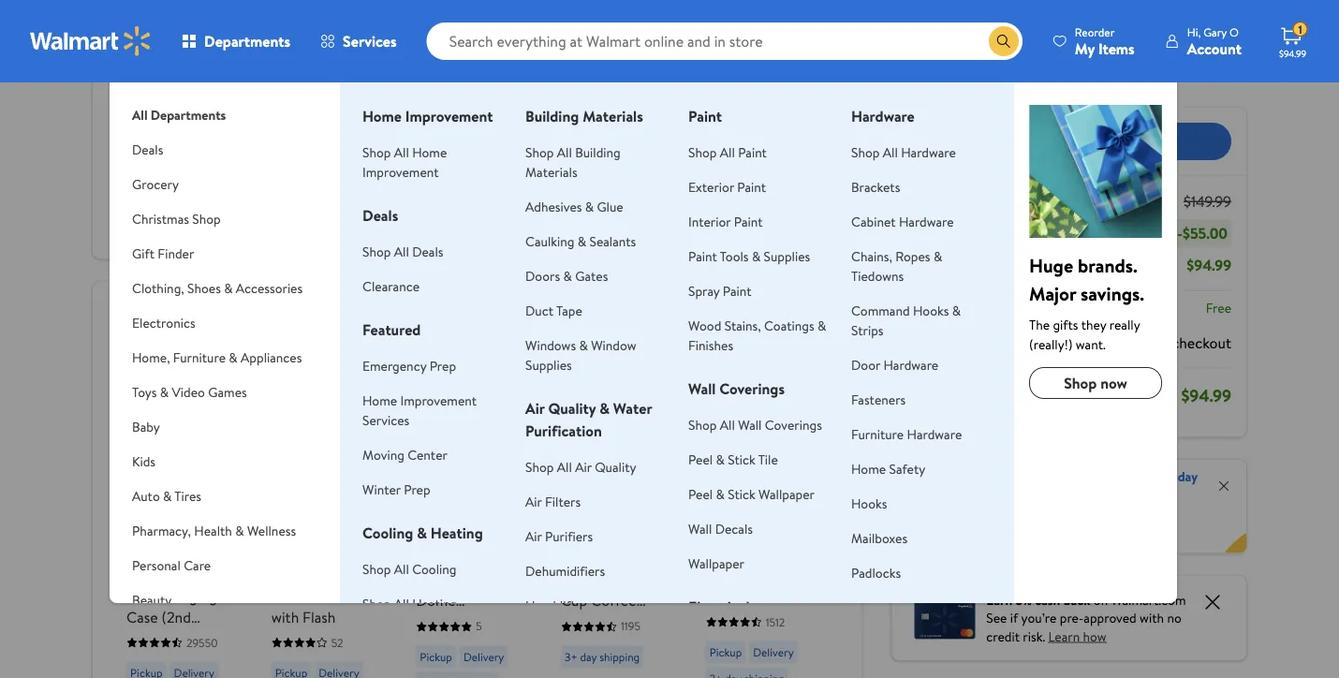 Task type: vqa. For each thing, say whether or not it's contained in the screenshot.
$86.88
yes



Task type: describe. For each thing, give the bounding box(es) containing it.
pickup for justice
[[420, 648, 452, 664]]

emergency prep
[[362, 356, 456, 375]]

toys
[[132, 383, 157, 401]]

earn 5% cash back on walmart.com
[[986, 590, 1186, 609]]

hi, gary o account
[[1187, 24, 1242, 59]]

air filters link
[[525, 492, 581, 510]]

1 horizontal spatial furniture
[[851, 425, 904, 443]]

gift finder button
[[110, 236, 340, 271]]

latte
[[608, 610, 642, 631]]

hardware for door hardware
[[884, 355, 939, 374]]

seller for justice
[[448, 349, 474, 365]]

shop for shop all wall coverings
[[688, 415, 717, 434]]

coatings
[[764, 316, 814, 334]]

duct tape
[[525, 301, 582, 319]]

air purifiers link
[[525, 527, 593, 545]]

coffee
[[591, 590, 636, 610]]

save for later button
[[618, 213, 701, 243]]

see if you're pre-approved with no credit risk.
[[986, 609, 1182, 645]]

1 horizontal spatial deals
[[362, 205, 398, 226]]

shop all hardware link
[[851, 143, 956, 161]]

& inside command hooks & strips
[[952, 301, 961, 319]]

shop for shop all hardware
[[851, 143, 880, 161]]

departments inside dropdown button
[[204, 31, 290, 52]]

ropes
[[896, 247, 930, 265]]

health
[[194, 521, 232, 539]]

$14.00
[[416, 520, 465, 544]]

decrease quantity sony wh-ch720n-noise canceling wireless bluetooth headphones- black, current quantity 1 image
[[735, 221, 750, 236]]

keurig
[[561, 548, 603, 569]]

banner containing become a member to get free same-day delivery, gas discounts & more!
[[892, 459, 1246, 553]]

command hooks & strips link
[[851, 301, 961, 339]]

air up filters
[[575, 457, 592, 476]]

tiedowns
[[851, 266, 904, 285]]

(2nd
[[162, 606, 191, 627]]

girls
[[465, 548, 495, 569]]

dismiss capital one banner image
[[1202, 590, 1224, 613]]

spray
[[688, 281, 720, 300]]

0 vertical spatial $94.99
[[1279, 47, 1307, 59]]

2 horizontal spatial for
[[1036, 512, 1053, 530]]

days!
[[1074, 512, 1103, 530]]

hardware for cabinet hardware
[[899, 212, 954, 230]]

1 vertical spatial hooks
[[851, 494, 887, 512]]

hardware up subtotal
[[901, 143, 956, 161]]

all for building materials
[[557, 143, 572, 161]]

furniture hardware
[[851, 425, 962, 443]]

paint up paint tools & supplies link
[[734, 212, 763, 230]]

fasteners link
[[851, 390, 906, 408]]

for inside "button"
[[651, 219, 668, 237]]

view details (only one option can be selected at a time.)
[[237, 88, 448, 128]]

brands.
[[1078, 252, 1138, 278]]

sealants
[[589, 232, 636, 250]]

shop for shop now
[[1064, 373, 1097, 393]]

peel for peel & stick wallpaper
[[688, 485, 713, 503]]

1 vertical spatial coverings
[[765, 415, 822, 434]]

wall coverings
[[688, 378, 785, 399]]

$129.00
[[126, 544, 169, 562]]

0 vertical spatial cooling
[[362, 523, 413, 543]]

hooks inside command hooks & strips
[[913, 301, 949, 319]]

improvement inside shop all home improvement
[[362, 162, 439, 181]]

emergency
[[362, 356, 426, 375]]

$99.00 inside now $99.00 $129.00 apple airpods with charging case (2nd generation)
[[164, 520, 214, 544]]

& inside become a member to get free same-day delivery, gas discounts & more!
[[1102, 486, 1111, 504]]

shop all hardware
[[851, 143, 956, 161]]

flash
[[303, 606, 336, 627]]

services inside dropdown button
[[343, 31, 397, 52]]

shop for shop all heating
[[362, 594, 391, 612]]

shop all paint link
[[688, 143, 767, 161]]

best seller for $86.88
[[713, 349, 764, 365]]

add to cart image for now
[[716, 466, 739, 488]]

become a member to get free same-day delivery, gas discounts & more!
[[971, 467, 1198, 504]]

purifiers
[[545, 527, 593, 545]]

o
[[1229, 24, 1239, 40]]

hi,
[[1187, 24, 1201, 40]]

gift finder
[[132, 244, 194, 262]]

clothing,
[[132, 279, 184, 297]]

deals inside dropdown button
[[132, 140, 163, 158]]

brackets
[[851, 177, 900, 196]]

gift for gift finder
[[132, 244, 155, 262]]

now $19.88 group
[[271, 339, 382, 678]]

home improvement image
[[1029, 105, 1162, 238]]

games
[[208, 383, 247, 401]]

add to cart image for now
[[137, 466, 160, 488]]

safety
[[889, 459, 925, 478]]

wood
[[688, 316, 721, 334]]

shop for shop all air quality
[[525, 457, 554, 476]]

checkout for calculated at checkout
[[1172, 332, 1231, 353]]

walmart image
[[30, 26, 152, 56]]

best for $86.88
[[713, 349, 735, 365]]

(1
[[966, 191, 976, 212]]

$11.00
[[339, 136, 372, 155]]

improvement for home improvement services
[[400, 391, 477, 409]]

case
[[126, 606, 158, 627]]

2 vertical spatial deals
[[412, 242, 443, 260]]

all left 'dome'
[[394, 594, 409, 612]]

1 vertical spatial $94.99
[[1187, 255, 1231, 275]]

pre-
[[1060, 609, 1084, 627]]

with for now
[[126, 585, 154, 606]]

on
[[1094, 590, 1108, 609]]

day inside become a member to get free same-day delivery, gas discounts & more!
[[1178, 467, 1198, 486]]

wellness
[[247, 521, 296, 539]]

gary
[[1204, 24, 1227, 40]]

plan for $8.00
[[304, 166, 328, 184]]

camera
[[316, 585, 367, 606]]

1 vertical spatial quality
[[595, 457, 636, 476]]

clothing, shoes & accessories
[[132, 279, 303, 297]]

next slide for horizontalscrollerrecommendations list image
[[779, 410, 824, 455]]

learn
[[1048, 627, 1080, 645]]

returns
[[310, 14, 351, 32]]

cooling & heating
[[362, 523, 483, 543]]

home improvement
[[362, 106, 493, 126]]

& inside air quality & water purification
[[600, 398, 610, 419]]

home for home improvement services
[[362, 391, 397, 409]]

command hooks & strips
[[851, 301, 961, 339]]

gift for gift ideas for less
[[115, 304, 145, 327]]

35mm
[[271, 585, 312, 606]]

day inside $187.00 group
[[580, 648, 597, 664]]

seller for $99.00
[[158, 349, 184, 365]]

padlocks link
[[851, 563, 901, 582]]

shop for shop all deals
[[362, 242, 391, 260]]

home improvement services
[[362, 391, 477, 429]]

1 vertical spatial wall
[[738, 415, 762, 434]]

& inside dropdown button
[[224, 279, 233, 297]]

add to cart image for $14.00
[[427, 466, 449, 488]]

supplies for windows & window supplies
[[525, 355, 572, 374]]

shop all building materials link
[[525, 143, 621, 181]]

baby
[[132, 417, 160, 435]]

grocery button
[[110, 167, 340, 201]]

free for free
[[1206, 299, 1231, 317]]

chains, ropes & tiedowns
[[851, 247, 942, 285]]

all for cooling & heating
[[394, 560, 409, 578]]

0 horizontal spatial $55.00
[[806, 8, 839, 24]]

delivery for $86.88
[[753, 644, 794, 660]]

delivery for justice
[[463, 648, 504, 664]]

electronics
[[132, 313, 195, 332]]

walmart+
[[951, 512, 1007, 530]]

tools
[[720, 247, 749, 265]]

air filters
[[525, 492, 581, 510]]

purification
[[525, 420, 602, 441]]

door hardware
[[851, 355, 939, 374]]

try walmart+ free for 30 days!
[[931, 512, 1103, 530]]

all for air quality & water purification
[[557, 457, 572, 476]]

all for hardware
[[883, 143, 898, 161]]

glue
[[597, 197, 623, 215]]

checkout for continue to checkout
[[1080, 131, 1140, 152]]

total
[[976, 385, 1007, 405]]

shop for shop all building materials
[[525, 143, 554, 161]]

caulking & sealants
[[525, 232, 636, 250]]

savings
[[907, 223, 956, 243]]

huge
[[1029, 252, 1073, 278]]

29550
[[186, 634, 218, 650]]

air for air quality & water purification
[[525, 398, 545, 419]]

estimated
[[907, 385, 973, 405]]

major
[[1029, 280, 1076, 306]]

interior paint link
[[688, 212, 763, 230]]

get
[[1095, 467, 1114, 486]]

0 horizontal spatial free
[[1010, 512, 1033, 530]]

& inside chains, ropes & tiedowns
[[934, 247, 942, 265]]

close walmart plus section image
[[1216, 478, 1231, 493]]

year for 2-
[[277, 166, 301, 184]]

paint left tools
[[688, 247, 717, 265]]

moving center link
[[362, 445, 448, 464]]

$99.00 inside now $86.88 $99.00 apple airtag - 4 pack
[[706, 544, 744, 562]]

hooks link
[[851, 494, 887, 512]]

at inside 'view details (only one option can be selected at a time.)'
[[400, 112, 410, 128]]

add for now
[[739, 468, 762, 486]]



Task type: locate. For each thing, give the bounding box(es) containing it.
gift left finder
[[132, 244, 155, 262]]

credit
[[986, 627, 1020, 645]]

now up wallpaper link
[[706, 520, 739, 544]]

grocery
[[132, 175, 179, 193]]

0 horizontal spatial materials
[[525, 162, 577, 181]]

account
[[1187, 38, 1242, 59]]

best for $99.00
[[134, 349, 156, 365]]

can
[[322, 112, 339, 128]]

reusable
[[302, 565, 360, 585]]

0 horizontal spatial supplies
[[525, 355, 572, 374]]

for right save
[[651, 219, 668, 237]]

add to cart image for $187.00
[[572, 466, 594, 488]]

1 best from the left
[[134, 349, 156, 365]]

now $86.88 group
[[706, 339, 817, 678]]

hardware for furniture hardware
[[907, 425, 962, 443]]

0 horizontal spatial add to cart image
[[427, 466, 449, 488]]

air left purifiers
[[525, 527, 542, 545]]

add to cart image up filters
[[572, 466, 594, 488]]

add button inside $187.00 group
[[564, 462, 632, 492]]

at right really
[[1155, 332, 1168, 353]]

home down time.)
[[412, 143, 447, 161]]

2 add button from the left
[[709, 462, 777, 492]]

add inside $187.00 group
[[594, 468, 617, 486]]

building inside shop all building materials
[[575, 143, 621, 161]]

add to cart image left tile
[[716, 466, 739, 488]]

0 horizontal spatial to
[[1062, 131, 1076, 152]]

1 horizontal spatial add to cart image
[[716, 466, 739, 488]]

52
[[331, 634, 343, 650]]

member
[[1029, 467, 1076, 486]]

materials up shop all building materials
[[583, 106, 643, 126]]

now up personal
[[126, 520, 160, 544]]

1 add to cart image from the left
[[427, 466, 449, 488]]

really
[[1110, 315, 1140, 333]]

0 vertical spatial a
[[412, 112, 418, 128]]

0 vertical spatial wallpaper
[[759, 485, 815, 503]]

services up moving
[[362, 411, 409, 429]]

wall left decals
[[688, 519, 712, 538]]

peel for peel & stick tile
[[688, 450, 713, 468]]

add to cart image
[[427, 466, 449, 488], [716, 466, 739, 488]]

30
[[1056, 512, 1071, 530]]

best seller inside now $99.00 group
[[134, 349, 184, 365]]

2 vertical spatial wall
[[688, 519, 712, 538]]

plan down "option"
[[304, 136, 328, 155]]

home safety
[[851, 459, 925, 478]]

home for home safety
[[851, 459, 886, 478]]

wall for wall coverings
[[688, 378, 716, 399]]

paint right exterior
[[737, 177, 766, 196]]

2 vertical spatial $94.99
[[1181, 383, 1231, 407]]

add button inside now $86.88 group
[[709, 462, 777, 492]]

duct
[[525, 301, 553, 319]]

$187.00 group
[[561, 339, 672, 678]]

$55.00 down $149.99
[[1183, 223, 1228, 243]]

0 vertical spatial heating
[[431, 523, 483, 543]]

0 vertical spatial furniture
[[173, 348, 226, 366]]

all for wall coverings
[[720, 415, 735, 434]]

year for 3-
[[277, 136, 301, 155]]

1 horizontal spatial day
[[580, 648, 597, 664]]

doors & gates link
[[525, 266, 608, 285]]

search icon image
[[996, 34, 1011, 49]]

& inside wood stains, coatings & finishes
[[818, 316, 826, 334]]

adhesives
[[525, 197, 582, 215]]

1 vertical spatial wallpaper
[[688, 554, 744, 572]]

protection
[[315, 66, 375, 85]]

2 vertical spatial improvement
[[400, 391, 477, 409]]

free up calculated at checkout
[[1206, 299, 1231, 317]]

4
[[800, 565, 809, 585]]

wallpaper down tile
[[759, 485, 815, 503]]

materials up the adhesives
[[525, 162, 577, 181]]

3 best from the left
[[424, 349, 445, 365]]

shop inside shop all home improvement
[[362, 143, 391, 161]]

quality down air quality & water purification
[[595, 457, 636, 476]]

sony wh-ch720n-noise canceling wireless bluetooth headphones- black, with add-on services, 1 in cart image
[[115, 0, 205, 52]]

2 stick from the top
[[728, 485, 755, 503]]

continue to checkout button
[[907, 123, 1231, 160]]

all up clearance link
[[394, 242, 409, 260]]

view
[[237, 88, 265, 107]]

1 vertical spatial year
[[277, 166, 301, 184]]

auto
[[132, 487, 160, 505]]

now up onn.
[[271, 520, 305, 544]]

0 horizontal spatial furniture
[[173, 348, 226, 366]]

$94.99 down -$55.00
[[1187, 255, 1231, 275]]

0 horizontal spatial for
[[190, 304, 212, 327]]

christmas
[[132, 209, 189, 228]]

home right be
[[362, 106, 402, 126]]

checkout inside button
[[1080, 131, 1140, 152]]

2 horizontal spatial now
[[706, 520, 739, 544]]

all for paint
[[720, 143, 735, 161]]

add button for now
[[709, 462, 777, 492]]

3 now from the left
[[706, 520, 739, 544]]

peel up wall decals link
[[688, 485, 713, 503]]

with inside now $99.00 $129.00 apple airpods with charging case (2nd generation)
[[126, 585, 154, 606]]

0 vertical spatial to
[[1062, 131, 1076, 152]]

1 horizontal spatial add
[[594, 468, 617, 486]]

best inside $14.00 "group"
[[424, 349, 445, 365]]

winter
[[362, 480, 401, 498]]

add to cart image inside add button
[[716, 466, 739, 488]]

christmas shop
[[132, 209, 221, 228]]

reorder my items
[[1075, 24, 1135, 59]]

add inside now $86.88 group
[[739, 468, 762, 486]]

home inside home improvement services
[[362, 391, 397, 409]]

0 vertical spatial deals
[[132, 140, 163, 158]]

1 horizontal spatial materials
[[583, 106, 643, 126]]

chains,
[[851, 247, 892, 265]]

year down "3-"
[[277, 166, 301, 184]]

all inside "link"
[[132, 105, 147, 124]]

add to cart image inside add button
[[572, 466, 594, 488]]

add to cart image inside $14.00 "group"
[[427, 466, 449, 488]]

1 horizontal spatial apple
[[706, 565, 744, 585]]

best seller up home improvement services link
[[424, 349, 474, 365]]

now for now $19.88
[[271, 520, 305, 544]]

0 vertical spatial day
[[287, 14, 307, 32]]

departments up walmart
[[204, 31, 290, 52]]

1 year from the top
[[277, 136, 301, 155]]

1 peel from the top
[[688, 450, 713, 468]]

heating for shop all heating
[[412, 594, 457, 612]]

shop all building materials
[[525, 143, 621, 181]]

$99.00
[[164, 520, 214, 544], [706, 544, 744, 562]]

air left filters
[[525, 492, 542, 510]]

0 vertical spatial quality
[[548, 398, 596, 419]]

0 horizontal spatial day
[[287, 14, 307, 32]]

shop all heating
[[362, 594, 457, 612]]

deals up shop all deals at top left
[[362, 205, 398, 226]]

0 vertical spatial prep
[[430, 356, 456, 375]]

apple inside now $99.00 $129.00 apple airpods with charging case (2nd generation)
[[126, 565, 164, 585]]

shop inside shop all building materials
[[525, 143, 554, 161]]

1 vertical spatial cooling
[[412, 560, 456, 578]]

supplies for paint tools & supplies
[[764, 247, 810, 265]]

k-
[[606, 548, 621, 569], [644, 569, 658, 590]]

seller inside now $99.00 group
[[158, 349, 184, 365]]

services up add walmart protection plan by allstate
[[343, 31, 397, 52]]

1 seller from the left
[[158, 349, 184, 365]]

hardware up estimated
[[884, 355, 939, 374]]

air up purification
[[525, 398, 545, 419]]

now $99.00 group
[[126, 339, 238, 678]]

0 horizontal spatial hooks
[[851, 494, 887, 512]]

shop up brackets
[[851, 143, 880, 161]]

best seller inside 'now $19.88' group
[[279, 349, 329, 365]]

now $19.88
[[271, 520, 354, 544]]

air for air filters
[[525, 492, 542, 510]]

0 vertical spatial plan
[[304, 136, 328, 155]]

at right "selected"
[[400, 112, 410, 128]]

0 vertical spatial stick
[[728, 450, 755, 468]]

2 plan from the top
[[304, 166, 328, 184]]

building
[[525, 106, 579, 126], [575, 143, 621, 161]]

beauty
[[132, 590, 172, 609]]

0 horizontal spatial with
[[126, 585, 154, 606]]

1 horizontal spatial now
[[271, 520, 305, 544]]

1 add to cart image from the left
[[137, 466, 160, 488]]

apple inside now $86.88 $99.00 apple airtag - 4 pack
[[706, 565, 744, 585]]

3 best seller from the left
[[424, 349, 474, 365]]

0 horizontal spatial a
[[412, 112, 418, 128]]

shop all deals link
[[362, 242, 443, 260]]

peel & stick wallpaper
[[688, 485, 815, 503]]

pickup inside now $86.88 group
[[710, 644, 742, 660]]

home improvement services link
[[362, 391, 477, 429]]

for down shoes on the top
[[190, 304, 212, 327]]

stick for wallpaper
[[728, 485, 755, 503]]

windows
[[525, 336, 576, 354]]

building down building materials
[[575, 143, 621, 161]]

1 vertical spatial improvement
[[362, 162, 439, 181]]

&
[[585, 197, 594, 215], [578, 232, 586, 250], [752, 247, 761, 265], [934, 247, 942, 265], [563, 266, 572, 285], [224, 279, 233, 297], [952, 301, 961, 319], [818, 316, 826, 334], [579, 336, 588, 354], [229, 348, 238, 366], [160, 383, 169, 401], [600, 398, 610, 419], [716, 450, 725, 468], [716, 485, 725, 503], [1102, 486, 1111, 504], [163, 487, 172, 505], [235, 521, 244, 539], [417, 523, 427, 543]]

free for free 30-day returns
[[239, 14, 264, 32]]

$99.00 up care
[[164, 520, 214, 544]]

1 best seller from the left
[[134, 349, 184, 365]]

shop left now
[[1064, 373, 1097, 393]]

0 vertical spatial building
[[525, 106, 579, 126]]

0 vertical spatial materials
[[583, 106, 643, 126]]

Walmart Site-Wide search field
[[427, 22, 1022, 60]]

checkout right really
[[1172, 332, 1231, 353]]

hardware down estimated
[[907, 425, 962, 443]]

year down one
[[277, 136, 301, 155]]

airpods
[[168, 565, 218, 585]]

add to cart image inside now $99.00 group
[[137, 466, 160, 488]]

2 add to cart image from the left
[[572, 466, 594, 488]]

0 vertical spatial at
[[400, 112, 410, 128]]

departments up deals dropdown button
[[151, 105, 226, 124]]

best seller down 'accessories'
[[279, 349, 329, 365]]

seller down stains,
[[738, 349, 764, 365]]

1 plan from the top
[[304, 136, 328, 155]]

1 vertical spatial gift
[[115, 304, 145, 327]]

quality inside air quality & water purification
[[548, 398, 596, 419]]

0 vertical spatial for
[[651, 219, 668, 237]]

0 horizontal spatial delivery
[[463, 648, 504, 664]]

a right become
[[1019, 467, 1026, 486]]

home inside shop all home improvement
[[412, 143, 447, 161]]

supplies inside windows & window supplies
[[525, 355, 572, 374]]

apple down $129.00
[[126, 565, 164, 585]]

peel up peel & stick wallpaper link
[[688, 450, 713, 468]]

2 best from the left
[[279, 349, 300, 365]]

stick left tile
[[728, 450, 755, 468]]

1 vertical spatial at
[[1155, 332, 1168, 353]]

2 peel from the top
[[688, 485, 713, 503]]

to inside button
[[1062, 131, 1076, 152]]

stick for tile
[[728, 450, 755, 468]]

2 vertical spatial for
[[1036, 512, 1053, 530]]

furniture down fasteners link at right bottom
[[851, 425, 904, 443]]

continue to checkout
[[998, 131, 1140, 152]]

shop all deals
[[362, 242, 443, 260]]

now for now $86.88 $99.00 apple airtag - 4 pack
[[706, 520, 739, 544]]

1 vertical spatial $55.00
[[1183, 223, 1228, 243]]

1 horizontal spatial at
[[1155, 332, 1168, 353]]

1 vertical spatial peel
[[688, 485, 713, 503]]

best inside now $99.00 group
[[134, 349, 156, 365]]

materials inside shop all building materials
[[525, 162, 577, 181]]

best seller
[[134, 349, 184, 365], [279, 349, 329, 365], [424, 349, 474, 365], [713, 349, 764, 365]]

wall down the finishes at the right of the page
[[688, 378, 716, 399]]

0 vertical spatial peel
[[688, 450, 713, 468]]

care
[[184, 556, 211, 574]]

beauty button
[[110, 582, 340, 617]]

1 vertical spatial departments
[[151, 105, 226, 124]]

0 horizontal spatial wallpaper
[[688, 554, 744, 572]]

1 add button from the left
[[564, 462, 632, 492]]

1 horizontal spatial checkout
[[1172, 332, 1231, 353]]

prep right winter
[[404, 480, 430, 498]]

air purifiers
[[525, 527, 593, 545]]

4 best from the left
[[713, 349, 735, 365]]

cooling up shop all cooling
[[362, 523, 413, 543]]

1 vertical spatial services
[[362, 411, 409, 429]]

improvement for home improvement
[[405, 106, 493, 126]]

all for deals
[[394, 242, 409, 260]]

quality up purification
[[548, 398, 596, 419]]

2 now from the left
[[271, 520, 305, 544]]

gift left ideas
[[115, 304, 145, 327]]

improvement inside home improvement services
[[400, 391, 477, 409]]

plan
[[304, 136, 328, 155], [304, 166, 328, 184]]

- inside now $86.88 $99.00 apple airtag - 4 pack
[[791, 565, 797, 585]]

add to cart image down center
[[427, 466, 449, 488]]

0 vertical spatial departments
[[204, 31, 290, 52]]

my
[[1075, 38, 1095, 59]]

0 vertical spatial hooks
[[913, 301, 949, 319]]

pickup for $86.88
[[710, 644, 742, 660]]

to left get
[[1079, 467, 1092, 486]]

add to cart image
[[137, 466, 160, 488], [572, 466, 594, 488]]

coverings up tile
[[765, 415, 822, 434]]

0 horizontal spatial now
[[126, 520, 160, 544]]

3 seller from the left
[[448, 349, 474, 365]]

1 vertical spatial stick
[[728, 485, 755, 503]]

add for $187.00
[[594, 468, 617, 486]]

with inside see if you're pre-approved with no credit risk.
[[1140, 609, 1164, 627]]

finishes
[[688, 336, 733, 354]]

peel & stick tile link
[[688, 450, 778, 468]]

prep for emergency prep
[[430, 356, 456, 375]]

filters
[[545, 492, 581, 510]]

a inside 'view details (only one option can be selected at a time.)'
[[412, 112, 418, 128]]

seller inside 'now $19.88' group
[[303, 349, 329, 365]]

best
[[134, 349, 156, 365], [279, 349, 300, 365], [424, 349, 445, 365], [713, 349, 735, 365]]

spray paint link
[[688, 281, 752, 300]]

capital one credit card image
[[914, 597, 975, 639]]

0 horizontal spatial k-
[[606, 548, 621, 569]]

banner
[[892, 459, 1246, 553]]

1 now from the left
[[126, 520, 160, 544]]

free inside become a member to get free same-day delivery, gas discounts & more!
[[1117, 467, 1141, 486]]

shop up peel & stick tile link
[[688, 415, 717, 434]]

peel & stick tile
[[688, 450, 778, 468]]

all up brackets
[[883, 143, 898, 161]]

deals up clearance link
[[412, 242, 443, 260]]

$94.99 down calculated at checkout
[[1181, 383, 1231, 407]]

seller inside now $86.88 group
[[738, 349, 764, 365]]

chains, ropes & tiedowns link
[[851, 247, 942, 285]]

0 horizontal spatial $99.00
[[164, 520, 214, 544]]

1 vertical spatial deals
[[362, 205, 398, 226]]

add walmart protection plan by allstate
[[237, 66, 467, 85]]

caulking
[[525, 232, 574, 250]]

shop
[[362, 143, 391, 161], [525, 143, 554, 161], [688, 143, 717, 161], [851, 143, 880, 161], [192, 209, 221, 228], [362, 242, 391, 260], [1064, 373, 1097, 393], [688, 415, 717, 434], [525, 457, 554, 476], [362, 560, 391, 578], [362, 594, 391, 612]]

-$55.00
[[1177, 223, 1228, 243]]

all departments link
[[110, 82, 340, 132]]

windows & window supplies link
[[525, 336, 636, 374]]

3-
[[266, 136, 277, 155]]

seller up home improvement services
[[448, 349, 474, 365]]

walmart plus image
[[907, 478, 963, 497]]

furniture
[[173, 348, 226, 366], [851, 425, 904, 443]]

now inside now $99.00 $129.00 apple airpods with charging case (2nd generation)
[[126, 520, 160, 544]]

5%
[[1016, 590, 1032, 609]]

shop inside the shop now "link"
[[1064, 373, 1097, 393]]

0 vertical spatial free
[[239, 14, 264, 32]]

accessories
[[236, 279, 303, 297]]

0 vertical spatial improvement
[[405, 106, 493, 126]]

4 seller from the left
[[738, 349, 764, 365]]

home up hooks link
[[851, 459, 886, 478]]

2 horizontal spatial with
[[1140, 609, 1164, 627]]

furniture inside dropdown button
[[173, 348, 226, 366]]

4 best seller from the left
[[713, 349, 764, 365]]

to
[[1062, 131, 1076, 152], [1079, 467, 1092, 486]]

apple for $86.88
[[706, 565, 744, 585]]

1 horizontal spatial add to cart image
[[572, 466, 594, 488]]

for left 30
[[1036, 512, 1053, 530]]

with left flash
[[271, 606, 299, 627]]

services inside home improvement services
[[362, 411, 409, 429]]

finder
[[158, 244, 194, 262]]

pickup inside $14.00 "group"
[[420, 648, 452, 664]]

1 vertical spatial checkout
[[1172, 332, 1231, 353]]

wall for wall decals
[[688, 519, 712, 538]]

1 horizontal spatial $55.00
[[1183, 223, 1228, 243]]

Search search field
[[427, 22, 1022, 60]]

5
[[476, 618, 482, 634]]

a left time.)
[[412, 112, 418, 128]]

shop for shop all paint
[[688, 143, 717, 161]]

1 horizontal spatial add button
[[709, 462, 777, 492]]

now inside now $86.88 $99.00 apple airtag - 4 pack
[[706, 520, 739, 544]]

seller down electronics
[[158, 349, 184, 365]]

air for air purifiers
[[525, 527, 542, 545]]

2 horizontal spatial day
[[1178, 467, 1198, 486]]

best up wall coverings
[[713, 349, 735, 365]]

0 horizontal spatial add
[[237, 66, 260, 85]]

walmart
[[263, 66, 311, 85]]

day left close walmart plus section image on the right bottom
[[1178, 467, 1198, 486]]

delivery down 5
[[463, 648, 504, 664]]

0 vertical spatial coverings
[[719, 378, 785, 399]]

shop inside christmas shop 'dropdown button'
[[192, 209, 221, 228]]

best up home improvement services link
[[424, 349, 445, 365]]

1 vertical spatial a
[[1019, 467, 1026, 486]]

day left returns
[[287, 14, 307, 32]]

shop for shop all cooling
[[362, 560, 391, 578]]

air inside air quality & water purification
[[525, 398, 545, 419]]

all inside shop all building materials
[[557, 143, 572, 161]]

seller inside $14.00 "group"
[[448, 349, 474, 365]]

all up filters
[[557, 457, 572, 476]]

1 vertical spatial building
[[575, 143, 621, 161]]

departments inside "link"
[[151, 105, 226, 124]]

0 vertical spatial services
[[343, 31, 397, 52]]

paint right spray
[[723, 281, 752, 300]]

home for home improvement
[[362, 106, 402, 126]]

all left micro
[[394, 560, 409, 578]]

1 stick from the top
[[728, 450, 755, 468]]

k- right serve
[[644, 569, 658, 590]]

2-
[[266, 166, 277, 184]]

apple
[[126, 565, 164, 585], [706, 565, 744, 585]]

2 apple from the left
[[706, 565, 744, 585]]

1 horizontal spatial supplies
[[764, 247, 810, 265]]

hooks
[[913, 301, 949, 319], [851, 494, 887, 512]]

1 horizontal spatial for
[[651, 219, 668, 237]]

0 horizontal spatial apple
[[126, 565, 164, 585]]

best seller inside $14.00 "group"
[[424, 349, 474, 365]]

3+
[[565, 648, 577, 664]]

now for now $99.00 $129.00 apple airpods with charging case (2nd generation)
[[126, 520, 160, 544]]

heating for cooling & heating
[[431, 523, 483, 543]]

1 vertical spatial free
[[1206, 299, 1231, 317]]

add button for $187.00
[[564, 462, 632, 492]]

shop down shop all cooling link
[[362, 594, 391, 612]]

0 vertical spatial supplies
[[764, 247, 810, 265]]

1 vertical spatial free
[[1010, 512, 1033, 530]]

with
[[126, 585, 154, 606], [271, 606, 299, 627], [1140, 609, 1164, 627]]

$55.00 right save
[[806, 8, 839, 24]]

best inside now $86.88 group
[[713, 349, 735, 365]]

2 add to cart image from the left
[[716, 466, 739, 488]]

best down 'accessories'
[[279, 349, 300, 365]]

best seller for justice
[[424, 349, 474, 365]]

0 vertical spatial $55.00
[[806, 8, 839, 24]]

apple for $99.00
[[126, 565, 164, 585]]

hardware up shop all hardware link
[[851, 106, 915, 126]]

0 vertical spatial checkout
[[1080, 131, 1140, 152]]

1 vertical spatial heating
[[412, 594, 457, 612]]

0 horizontal spatial free
[[239, 14, 264, 32]]

paint up "exterior paint" link
[[738, 143, 767, 161]]

0 vertical spatial wall
[[688, 378, 716, 399]]

now
[[126, 520, 160, 544], [271, 520, 305, 544], [706, 520, 739, 544]]

0 horizontal spatial add to cart image
[[137, 466, 160, 488]]

shop down grocery dropdown button
[[192, 209, 221, 228]]

savings.
[[1081, 280, 1144, 306]]

center
[[408, 445, 448, 464]]

1 vertical spatial day
[[1178, 467, 1198, 486]]

best inside 'now $19.88' group
[[279, 349, 300, 365]]

seller for $86.88
[[738, 349, 764, 365]]

2 vertical spatial day
[[580, 648, 597, 664]]

wallpaper
[[759, 485, 815, 503], [688, 554, 744, 572]]

tie
[[416, 631, 435, 651]]

shop all wall coverings link
[[688, 415, 822, 434]]

shop up the air filters
[[525, 457, 554, 476]]

apple up electrical
[[706, 565, 744, 585]]

a inside become a member to get free same-day delivery, gas discounts & more!
[[1019, 467, 1026, 486]]

1 vertical spatial prep
[[404, 480, 430, 498]]

delivery inside now $86.88 group
[[753, 644, 794, 660]]

coverings up shop all wall coverings
[[719, 378, 785, 399]]

30-
[[267, 14, 287, 32]]

exterior paint
[[688, 177, 766, 196]]

best seller for $99.00
[[134, 349, 184, 365]]

best seller inside now $86.88 group
[[713, 349, 764, 365]]

1 horizontal spatial k-
[[644, 569, 658, 590]]

2 seller from the left
[[303, 349, 329, 365]]

mini
[[457, 569, 485, 590]]

deals up grocery
[[132, 140, 163, 158]]

prep right emergency
[[430, 356, 456, 375]]

best for justice
[[424, 349, 445, 365]]

prep for winter prep
[[404, 480, 430, 498]]

shop for shop all home improvement
[[362, 143, 391, 161]]

estimated total
[[907, 385, 1007, 405]]

$94.99
[[1279, 47, 1307, 59], [1187, 255, 1231, 275], [1181, 383, 1231, 407]]

shop up the adhesives
[[525, 143, 554, 161]]

& inside windows & window supplies
[[579, 336, 588, 354]]

winter prep
[[362, 480, 430, 498]]

pickup down electrical
[[710, 644, 742, 660]]

all inside shop all home improvement
[[394, 143, 409, 161]]

decals
[[715, 519, 753, 538]]

$86.88
[[743, 520, 794, 544]]

personal care
[[132, 556, 211, 574]]

paint tools & supplies
[[688, 247, 810, 265]]

$14.00 group
[[416, 339, 527, 678]]

improvement down allstate
[[405, 106, 493, 126]]

paint up shop all paint
[[688, 106, 722, 126]]

1 apple from the left
[[126, 565, 164, 585]]

free down gas
[[1010, 512, 1033, 530]]

with left no
[[1140, 609, 1164, 627]]

1 horizontal spatial a
[[1019, 467, 1026, 486]]

try
[[931, 512, 948, 530]]

plan for $11.00
[[304, 136, 328, 155]]

best seller down electronics
[[134, 349, 184, 365]]

to inside become a member to get free same-day delivery, gas discounts & more!
[[1079, 467, 1092, 486]]

with inside onn. reusable 35mm camera with flash
[[271, 606, 299, 627]]

delivery inside $14.00 "group"
[[463, 648, 504, 664]]

wall
[[688, 378, 716, 399], [738, 415, 762, 434], [688, 519, 712, 538]]

stick up decals
[[728, 485, 755, 503]]

2 best seller from the left
[[279, 349, 329, 365]]

2 year from the top
[[277, 166, 301, 184]]

1 vertical spatial materials
[[525, 162, 577, 181]]

0 horizontal spatial at
[[400, 112, 410, 128]]

hardware down subtotal
[[899, 212, 954, 230]]

gift inside dropdown button
[[132, 244, 155, 262]]

with for see
[[1140, 609, 1164, 627]]



